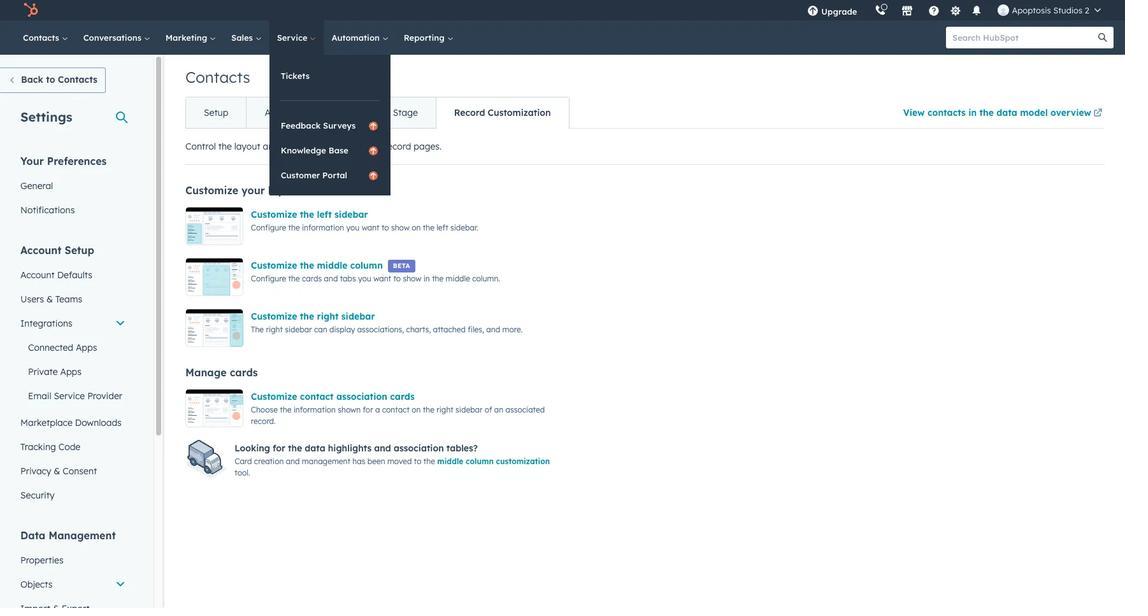 Task type: describe. For each thing, give the bounding box(es) containing it.
users & teams link
[[13, 287, 133, 312]]

customize for customize your layouts
[[185, 184, 238, 197]]

0 horizontal spatial of
[[316, 141, 325, 152]]

surveys
[[323, 120, 356, 131]]

stage
[[393, 107, 418, 119]]

customization
[[488, 107, 551, 119]]

association inside looking for the data highlights and association tables? card creation and management has been moved to the middle column customization tool.
[[394, 443, 444, 454]]

settings link
[[948, 4, 964, 17]]

properties link
[[13, 549, 133, 573]]

calling icon button
[[870, 2, 892, 18]]

for inside looking for the data highlights and association tables? card creation and management has been moved to the middle column customization tool.
[[273, 443, 285, 454]]

lifecycle stage link
[[335, 97, 436, 128]]

and up been
[[374, 443, 391, 454]]

studios
[[1053, 5, 1083, 15]]

service link
[[269, 20, 324, 55]]

sales
[[231, 32, 255, 43]]

contact
[[348, 141, 382, 152]]

customize contact association cards choose the information shown for a contact on the right sidebar of an associated record.
[[251, 391, 545, 426]]

1 vertical spatial middle
[[446, 274, 470, 284]]

1 vertical spatial show
[[403, 274, 421, 284]]

account defaults link
[[13, 263, 133, 287]]

0 vertical spatial cards
[[302, 274, 322, 284]]

you inside customize the left sidebar configure the information you want to show on the left sidebar.
[[346, 223, 360, 233]]

the
[[251, 325, 264, 334]]

customize the right sidebar the right sidebar can display associations, charts, attached files, and more.
[[251, 311, 523, 334]]

1 horizontal spatial contact
[[382, 405, 410, 415]]

sidebar inside customize the left sidebar configure the information you want to show on the left sidebar.
[[334, 209, 368, 220]]

& for users
[[46, 294, 53, 305]]

1 horizontal spatial your
[[327, 141, 346, 152]]

reporting link
[[396, 20, 461, 55]]

navigation containing setup
[[185, 97, 569, 129]]

back to contacts
[[21, 74, 97, 85]]

customize your layouts
[[185, 184, 306, 197]]

account for account setup
[[20, 244, 62, 257]]

highlights
[[328, 443, 372, 454]]

marketplace
[[20, 417, 73, 429]]

display
[[329, 325, 355, 334]]

0 horizontal spatial your
[[241, 184, 265, 197]]

Search HubSpot search field
[[946, 27, 1102, 48]]

integrations button
[[13, 312, 133, 336]]

cards inside the customize contact association cards choose the information shown for a contact on the right sidebar of an associated record.
[[390, 391, 415, 403]]

marketing
[[166, 32, 210, 43]]

configure inside customize the left sidebar configure the information you want to show on the left sidebar.
[[251, 223, 286, 233]]

to inside customize the left sidebar configure the information you want to show on the left sidebar.
[[382, 223, 389, 233]]

choose
[[251, 405, 278, 415]]

tool.
[[235, 469, 250, 478]]

middle column customization button
[[437, 457, 550, 467]]

account setup
[[20, 244, 94, 257]]

1 vertical spatial in
[[424, 274, 430, 284]]

customize contact association cards button
[[251, 389, 415, 405]]

data management
[[20, 529, 116, 542]]

pages.
[[414, 141, 442, 152]]

users & teams
[[20, 294, 82, 305]]

preferences
[[47, 155, 107, 168]]

sidebar.
[[450, 223, 478, 233]]

1 vertical spatial you
[[358, 274, 371, 284]]

and right creation
[[286, 457, 300, 467]]

1 horizontal spatial left
[[437, 223, 448, 233]]

account setup element
[[13, 243, 133, 508]]

apps for connected apps
[[76, 342, 97, 354]]

code
[[58, 442, 80, 453]]

data
[[20, 529, 45, 542]]

been
[[367, 457, 385, 467]]

shown
[[338, 405, 361, 415]]

on for customize your layouts
[[412, 223, 421, 233]]

menu containing apoptosis studios 2
[[799, 0, 1110, 20]]

middle inside looking for the data highlights and association tables? card creation and management has been moved to the middle column customization tool.
[[437, 457, 463, 467]]

customize for customize the middle column
[[251, 260, 297, 271]]

looking
[[235, 443, 270, 454]]

contacts right back
[[58, 74, 97, 85]]

record.
[[251, 417, 276, 426]]

contacts down hubspot 'link'
[[23, 32, 62, 43]]

search image
[[1098, 33, 1107, 42]]

hubspot link
[[15, 3, 48, 18]]

tickets
[[281, 71, 310, 81]]

your preferences element
[[13, 154, 133, 222]]

upgrade
[[821, 6, 857, 17]]

the inside customize the right sidebar the right sidebar can display associations, charts, attached files, and more.
[[300, 311, 314, 322]]

0 horizontal spatial column
[[350, 260, 383, 271]]

& for privacy
[[54, 466, 60, 477]]

can
[[314, 325, 327, 334]]

knowledge
[[281, 145, 326, 155]]

customer portal
[[281, 170, 347, 180]]

privacy & consent link
[[13, 459, 133, 484]]

information for manage cards
[[294, 405, 336, 415]]

settings image
[[950, 5, 961, 17]]

configure the cards and tabs you want to show in the middle column.
[[251, 274, 500, 284]]

2 link opens in a new window image from the top
[[1094, 109, 1103, 119]]

customize for customize contact association cards choose the information shown for a contact on the right sidebar of an associated record.
[[251, 391, 297, 403]]

files,
[[468, 325, 484, 334]]

hubspot image
[[23, 3, 38, 18]]

automation link
[[324, 20, 396, 55]]

settings
[[20, 109, 72, 125]]

service inside account setup 'element'
[[54, 391, 85, 402]]

customer
[[281, 170, 320, 180]]

looking for the data highlights and association tables? card creation and management has been moved to the middle column customization tool.
[[235, 443, 550, 478]]

content
[[282, 141, 314, 152]]

management
[[49, 529, 116, 542]]

downloads
[[75, 417, 122, 429]]

contacts up the setup link
[[185, 68, 250, 87]]

column inside looking for the data highlights and association tables? card creation and management has been moved to the middle column customization tool.
[[466, 457, 494, 467]]

associations
[[265, 107, 318, 119]]

control the layout and content of your contact record pages.
[[185, 141, 442, 152]]

service menu
[[269, 55, 390, 196]]

0 vertical spatial middle
[[317, 260, 347, 271]]

customization
[[496, 457, 550, 467]]

data management element
[[13, 529, 133, 608]]

1 horizontal spatial right
[[317, 311, 339, 322]]

1 vertical spatial right
[[266, 325, 283, 334]]

reporting
[[404, 32, 447, 43]]

conversations link
[[76, 20, 158, 55]]

layout
[[234, 141, 260, 152]]

1 vertical spatial want
[[373, 274, 391, 284]]

tara schultz image
[[998, 4, 1010, 16]]

customize the right sidebar button
[[251, 309, 375, 324]]

your preferences
[[20, 155, 107, 168]]

associations,
[[357, 325, 404, 334]]

column.
[[472, 274, 500, 284]]

record
[[384, 141, 411, 152]]

control
[[185, 141, 216, 152]]

view
[[903, 107, 925, 119]]

portal
[[322, 170, 347, 180]]

objects button
[[13, 573, 133, 597]]

private apps
[[28, 366, 82, 378]]

feedback
[[281, 120, 321, 131]]

email
[[28, 391, 51, 402]]

manage cards
[[185, 366, 258, 379]]

account defaults
[[20, 270, 92, 281]]

associations link
[[246, 97, 335, 128]]

back to contacts link
[[0, 68, 106, 93]]



Task type: locate. For each thing, give the bounding box(es) containing it.
in right contacts
[[969, 107, 977, 119]]

information inside customize the left sidebar configure the information you want to show on the left sidebar.
[[302, 223, 344, 233]]

lifecycle stage
[[354, 107, 418, 119]]

1 vertical spatial account
[[20, 270, 55, 281]]

to up the configure the cards and tabs you want to show in the middle column.
[[382, 223, 389, 233]]

right up 'tables?'
[[437, 405, 453, 415]]

association inside the customize contact association cards choose the information shown for a contact on the right sidebar of an associated record.
[[336, 391, 387, 403]]

of left an
[[485, 405, 492, 415]]

0 vertical spatial of
[[316, 141, 325, 152]]

want
[[362, 223, 379, 233], [373, 274, 391, 284]]

&
[[46, 294, 53, 305], [54, 466, 60, 477]]

1 vertical spatial setup
[[65, 244, 94, 257]]

record customization link
[[436, 97, 569, 128]]

show down beta
[[403, 274, 421, 284]]

apps down connected apps link
[[60, 366, 82, 378]]

to inside looking for the data highlights and association tables? card creation and management has been moved to the middle column customization tool.
[[414, 457, 421, 467]]

your
[[20, 155, 44, 168]]

view contacts in the data model overview link
[[903, 99, 1105, 128]]

information down customize contact association cards button
[[294, 405, 336, 415]]

of left base
[[316, 141, 325, 152]]

0 horizontal spatial contact
[[300, 391, 334, 403]]

1 horizontal spatial &
[[54, 466, 60, 477]]

setup link
[[186, 97, 246, 128]]

association up the shown
[[336, 391, 387, 403]]

connected
[[28, 342, 73, 354]]

to down beta
[[393, 274, 401, 284]]

search button
[[1092, 27, 1114, 48]]

customize the left sidebar button
[[251, 207, 368, 222]]

0 horizontal spatial cards
[[230, 366, 258, 379]]

view contacts in the data model overview
[[903, 107, 1091, 119]]

configure
[[251, 223, 286, 233], [251, 274, 286, 284]]

navigation
[[185, 97, 569, 129]]

0 vertical spatial information
[[302, 223, 344, 233]]

0 horizontal spatial association
[[336, 391, 387, 403]]

2 vertical spatial cards
[[390, 391, 415, 403]]

2 on from the top
[[412, 405, 421, 415]]

record
[[454, 107, 485, 119]]

1 vertical spatial service
[[54, 391, 85, 402]]

& right privacy
[[54, 466, 60, 477]]

contact right a
[[382, 405, 410, 415]]

setup up defaults
[[65, 244, 94, 257]]

service
[[277, 32, 310, 43], [54, 391, 85, 402]]

left
[[317, 209, 332, 220], [437, 223, 448, 233]]

setup up control
[[204, 107, 228, 119]]

information down customize the left sidebar "button"
[[302, 223, 344, 233]]

1 vertical spatial for
[[273, 443, 285, 454]]

1 vertical spatial cards
[[230, 366, 258, 379]]

notifications link
[[13, 198, 133, 222]]

0 horizontal spatial right
[[266, 325, 283, 334]]

properties
[[20, 555, 63, 566]]

help image
[[929, 6, 940, 17]]

record customization
[[454, 107, 551, 119]]

1 on from the top
[[412, 223, 421, 233]]

1 horizontal spatial service
[[277, 32, 310, 43]]

right inside the customize contact association cards choose the information shown for a contact on the right sidebar of an associated record.
[[437, 405, 453, 415]]

2 horizontal spatial right
[[437, 405, 453, 415]]

customize for customize the right sidebar the right sidebar can display associations, charts, attached files, and more.
[[251, 311, 297, 322]]

0 vertical spatial service
[[277, 32, 310, 43]]

base
[[329, 145, 348, 155]]

1 configure from the top
[[251, 223, 286, 233]]

general link
[[13, 174, 133, 198]]

1 vertical spatial on
[[412, 405, 421, 415]]

account
[[20, 244, 62, 257], [20, 270, 55, 281]]

1 horizontal spatial for
[[363, 405, 373, 415]]

1 horizontal spatial of
[[485, 405, 492, 415]]

your down surveys
[[327, 141, 346, 152]]

and
[[263, 141, 279, 152], [324, 274, 338, 284], [486, 325, 500, 334], [374, 443, 391, 454], [286, 457, 300, 467]]

configure down the layouts
[[251, 223, 286, 233]]

1 horizontal spatial setup
[[204, 107, 228, 119]]

column down 'tables?'
[[466, 457, 494, 467]]

account inside account defaults link
[[20, 270, 55, 281]]

notifications image
[[971, 6, 983, 17]]

customize down customize the left sidebar "button"
[[251, 260, 297, 271]]

2
[[1085, 5, 1090, 15]]

for inside the customize contact association cards choose the information shown for a contact on the right sidebar of an associated record.
[[363, 405, 373, 415]]

1 vertical spatial left
[[437, 223, 448, 233]]

0 vertical spatial in
[[969, 107, 977, 119]]

0 vertical spatial apps
[[76, 342, 97, 354]]

1 horizontal spatial cards
[[302, 274, 322, 284]]

want right tabs
[[373, 274, 391, 284]]

0 vertical spatial show
[[391, 223, 410, 233]]

0 vertical spatial &
[[46, 294, 53, 305]]

email service provider
[[28, 391, 122, 402]]

link opens in a new window image
[[1094, 106, 1103, 122], [1094, 109, 1103, 119]]

left down customer portal link
[[317, 209, 332, 220]]

charts,
[[406, 325, 431, 334]]

1 vertical spatial your
[[241, 184, 265, 197]]

contacts
[[928, 107, 966, 119]]

1 horizontal spatial association
[[394, 443, 444, 454]]

private apps link
[[13, 360, 133, 384]]

creation
[[254, 457, 284, 467]]

middle up tabs
[[317, 260, 347, 271]]

data
[[997, 107, 1017, 119], [305, 443, 325, 454]]

1 vertical spatial association
[[394, 443, 444, 454]]

and inside customize the right sidebar the right sidebar can display associations, charts, attached files, and more.
[[486, 325, 500, 334]]

1 horizontal spatial column
[[466, 457, 494, 467]]

0 vertical spatial contact
[[300, 391, 334, 403]]

0 vertical spatial for
[[363, 405, 373, 415]]

overview
[[1051, 107, 1091, 119]]

left left the sidebar.
[[437, 223, 448, 233]]

sidebar
[[334, 209, 368, 220], [341, 311, 375, 322], [285, 325, 312, 334], [456, 405, 483, 415]]

apps
[[76, 342, 97, 354], [60, 366, 82, 378]]

right
[[317, 311, 339, 322], [266, 325, 283, 334], [437, 405, 453, 415]]

and right files,
[[486, 325, 500, 334]]

service down private apps link
[[54, 391, 85, 402]]

feedback surveys
[[281, 120, 356, 131]]

0 vertical spatial configure
[[251, 223, 286, 233]]

email service provider link
[[13, 384, 133, 408]]

sidebar down portal
[[334, 209, 368, 220]]

want up the configure the cards and tabs you want to show in the middle column.
[[362, 223, 379, 233]]

0 vertical spatial association
[[336, 391, 387, 403]]

contacts link
[[15, 20, 76, 55]]

provider
[[87, 391, 122, 402]]

customize down the layouts
[[251, 209, 297, 220]]

0 vertical spatial left
[[317, 209, 332, 220]]

1 horizontal spatial in
[[969, 107, 977, 119]]

1 vertical spatial configure
[[251, 274, 286, 284]]

0 horizontal spatial setup
[[65, 244, 94, 257]]

your left the layouts
[[241, 184, 265, 197]]

0 vertical spatial you
[[346, 223, 360, 233]]

more.
[[502, 325, 523, 334]]

manage
[[185, 366, 227, 379]]

1 vertical spatial column
[[466, 457, 494, 467]]

and left tabs
[[324, 274, 338, 284]]

service up tickets
[[277, 32, 310, 43]]

to right moved
[[414, 457, 421, 467]]

knowledge base
[[281, 145, 348, 155]]

1 vertical spatial contact
[[382, 405, 410, 415]]

1 vertical spatial apps
[[60, 366, 82, 378]]

security
[[20, 490, 55, 501]]

sidebar left an
[[456, 405, 483, 415]]

in
[[969, 107, 977, 119], [424, 274, 430, 284]]

& right the 'users'
[[46, 294, 53, 305]]

customize up the
[[251, 311, 297, 322]]

account up account defaults
[[20, 244, 62, 257]]

customize for customize the left sidebar configure the information you want to show on the left sidebar.
[[251, 209, 297, 220]]

configure down customize the middle column
[[251, 274, 286, 284]]

1 vertical spatial information
[[294, 405, 336, 415]]

account for account defaults
[[20, 270, 55, 281]]

tracking code
[[20, 442, 80, 453]]

of inside the customize contact association cards choose the information shown for a contact on the right sidebar of an associated record.
[[485, 405, 492, 415]]

0 horizontal spatial &
[[46, 294, 53, 305]]

apoptosis
[[1012, 5, 1051, 15]]

menu item
[[866, 0, 869, 20]]

0 horizontal spatial in
[[424, 274, 430, 284]]

0 vertical spatial right
[[317, 311, 339, 322]]

setup
[[204, 107, 228, 119], [65, 244, 94, 257]]

in up charts, at left
[[424, 274, 430, 284]]

a
[[375, 405, 380, 415]]

your
[[327, 141, 346, 152], [241, 184, 265, 197]]

menu
[[799, 0, 1110, 20]]

0 horizontal spatial data
[[305, 443, 325, 454]]

you down customize the left sidebar "button"
[[346, 223, 360, 233]]

setup inside account setup 'element'
[[65, 244, 94, 257]]

contact up highlights
[[300, 391, 334, 403]]

0 vertical spatial your
[[327, 141, 346, 152]]

data up management
[[305, 443, 325, 454]]

1 vertical spatial of
[[485, 405, 492, 415]]

on right a
[[412, 405, 421, 415]]

customize inside the customize contact association cards choose the information shown for a contact on the right sidebar of an associated record.
[[251, 391, 297, 403]]

tickets link
[[269, 64, 390, 88]]

show
[[391, 223, 410, 233], [403, 274, 421, 284]]

middle
[[317, 260, 347, 271], [446, 274, 470, 284], [437, 457, 463, 467]]

customize up the choose
[[251, 391, 297, 403]]

information inside the customize contact association cards choose the information shown for a contact on the right sidebar of an associated record.
[[294, 405, 336, 415]]

customize inside customize the left sidebar configure the information you want to show on the left sidebar.
[[251, 209, 297, 220]]

middle down 'tables?'
[[437, 457, 463, 467]]

2 configure from the top
[[251, 274, 286, 284]]

1 account from the top
[[20, 244, 62, 257]]

2 vertical spatial right
[[437, 405, 453, 415]]

upgrade image
[[807, 6, 819, 17]]

sidebar inside the customize contact association cards choose the information shown for a contact on the right sidebar of an associated record.
[[456, 405, 483, 415]]

model
[[1020, 107, 1048, 119]]

customize inside customize the right sidebar the right sidebar can display associations, charts, attached files, and more.
[[251, 311, 297, 322]]

0 vertical spatial want
[[362, 223, 379, 233]]

moved
[[387, 457, 412, 467]]

on inside the customize contact association cards choose the information shown for a contact on the right sidebar of an associated record.
[[412, 405, 421, 415]]

0 vertical spatial data
[[997, 107, 1017, 119]]

apoptosis studios 2
[[1012, 5, 1090, 15]]

account up the 'users'
[[20, 270, 55, 281]]

tracking code link
[[13, 435, 133, 459]]

for left a
[[363, 405, 373, 415]]

2 horizontal spatial cards
[[390, 391, 415, 403]]

you right tabs
[[358, 274, 371, 284]]

right right the
[[266, 325, 283, 334]]

sidebar down customize the right sidebar button
[[285, 325, 312, 334]]

0 vertical spatial account
[[20, 244, 62, 257]]

show up beta
[[391, 223, 410, 233]]

on inside customize the left sidebar configure the information you want to show on the left sidebar.
[[412, 223, 421, 233]]

1 horizontal spatial data
[[997, 107, 1017, 119]]

customize down control
[[185, 184, 238, 197]]

0 vertical spatial setup
[[204, 107, 228, 119]]

apps for private apps
[[60, 366, 82, 378]]

apoptosis studios 2 button
[[990, 0, 1109, 20]]

calling icon image
[[875, 5, 887, 17]]

for up creation
[[273, 443, 285, 454]]

information for customize your layouts
[[302, 223, 344, 233]]

back
[[21, 74, 43, 85]]

attached
[[433, 325, 466, 334]]

customize the left sidebar configure the information you want to show on the left sidebar.
[[251, 209, 478, 233]]

to right back
[[46, 74, 55, 85]]

1 link opens in a new window image from the top
[[1094, 106, 1103, 122]]

0 horizontal spatial left
[[317, 209, 332, 220]]

show inside customize the left sidebar configure the information you want to show on the left sidebar.
[[391, 223, 410, 233]]

marketplaces image
[[902, 6, 913, 17]]

connected apps link
[[13, 336, 133, 360]]

sidebar up display
[[341, 311, 375, 322]]

and right layout
[[263, 141, 279, 152]]

data left model
[[997, 107, 1017, 119]]

middle left column. in the left top of the page
[[446, 274, 470, 284]]

want inside customize the left sidebar configure the information you want to show on the left sidebar.
[[362, 223, 379, 233]]

apps down "integrations" "button"
[[76, 342, 97, 354]]

on for manage cards
[[412, 405, 421, 415]]

2 account from the top
[[20, 270, 55, 281]]

integrations
[[20, 318, 72, 329]]

on left the sidebar.
[[412, 223, 421, 233]]

privacy & consent
[[20, 466, 97, 477]]

0 horizontal spatial service
[[54, 391, 85, 402]]

data inside looking for the data highlights and association tables? card creation and management has been moved to the middle column customization tool.
[[305, 443, 325, 454]]

right up can at the left of the page
[[317, 311, 339, 322]]

security link
[[13, 484, 133, 508]]

0 vertical spatial on
[[412, 223, 421, 233]]

2 vertical spatial middle
[[437, 457, 463, 467]]

0 horizontal spatial for
[[273, 443, 285, 454]]

column up the configure the cards and tabs you want to show in the middle column.
[[350, 260, 383, 271]]

association up moved
[[394, 443, 444, 454]]

for
[[363, 405, 373, 415], [273, 443, 285, 454]]

marketing link
[[158, 20, 224, 55]]

help button
[[924, 0, 945, 20]]

connected apps
[[28, 342, 97, 354]]

1 vertical spatial &
[[54, 466, 60, 477]]

1 vertical spatial data
[[305, 443, 325, 454]]

information
[[302, 223, 344, 233], [294, 405, 336, 415]]

0 vertical spatial column
[[350, 260, 383, 271]]



Task type: vqa. For each thing, say whether or not it's contained in the screenshot.
rolling date range
no



